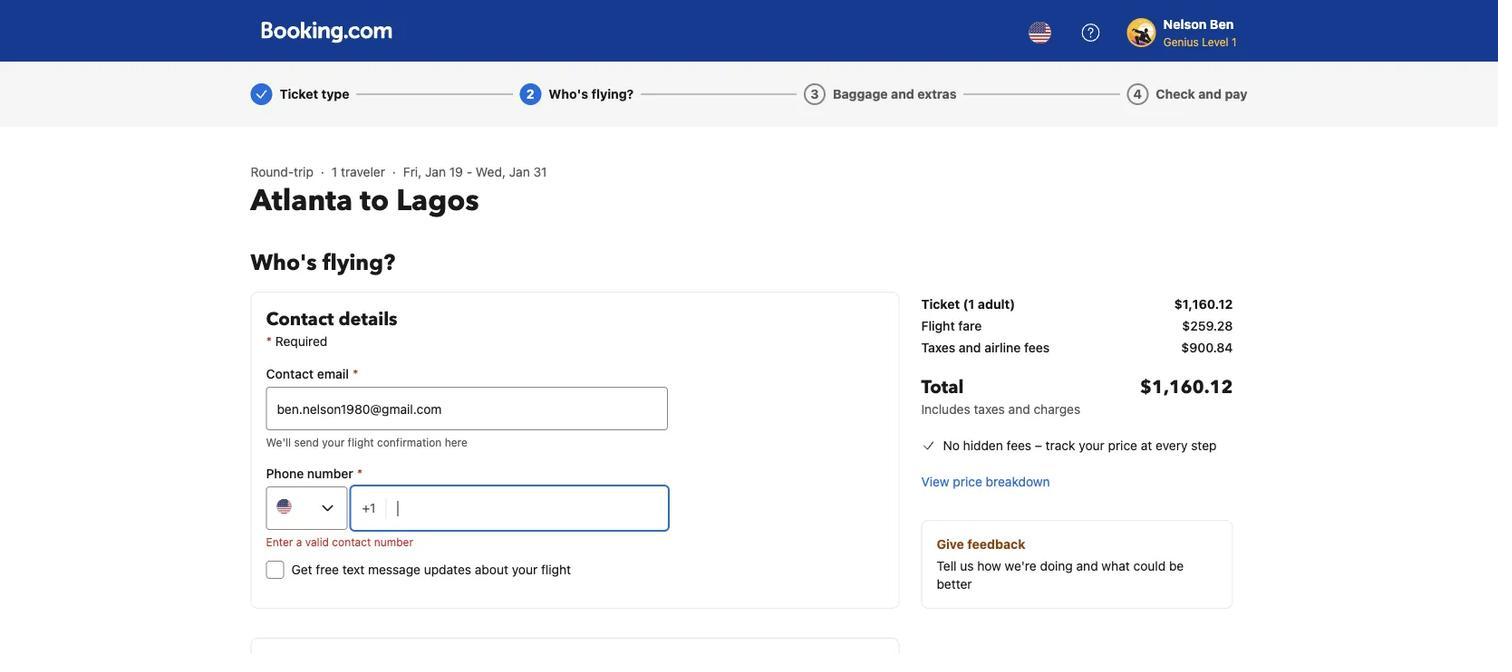 Task type: describe. For each thing, give the bounding box(es) containing it.
we'll
[[266, 436, 291, 449]]

type
[[321, 87, 350, 102]]

baggage
[[833, 87, 888, 102]]

get
[[291, 562, 312, 577]]

1 vertical spatial flying?
[[322, 248, 395, 278]]

ticket type
[[280, 87, 350, 102]]

feedback
[[968, 537, 1026, 552]]

charges
[[1034, 402, 1081, 417]]

contact for contact email
[[266, 367, 314, 382]]

1 horizontal spatial flight
[[541, 562, 571, 577]]

0 vertical spatial flying?
[[591, 87, 634, 102]]

$1,160.12 cell for ticket (1 adult) cell
[[1174, 296, 1233, 314]]

your inside alert
[[322, 436, 345, 449]]

includes
[[921, 402, 971, 417]]

updates
[[424, 562, 471, 577]]

round-trip · 1 traveler · fri, jan 19 - wed, jan 31 atlanta to lagos
[[251, 165, 547, 221]]

what
[[1102, 559, 1130, 574]]

1 · from the left
[[321, 165, 324, 179]]

no hidden fees – track your price at every step
[[943, 438, 1217, 453]]

message
[[368, 562, 421, 577]]

view
[[921, 475, 950, 490]]

we'll send your flight confirmation here
[[266, 436, 468, 449]]

trip
[[294, 165, 314, 179]]

19
[[449, 165, 463, 179]]

1 vertical spatial who's flying?
[[251, 248, 395, 278]]

fare
[[958, 319, 982, 334]]

enter
[[266, 536, 293, 548]]

at
[[1141, 438, 1152, 453]]

and inside give feedback tell us how we're doing and what could be better
[[1077, 559, 1098, 574]]

ticket (1 adult) cell
[[921, 296, 1015, 314]]

every
[[1156, 438, 1188, 453]]

flight fare cell
[[921, 317, 982, 335]]

no
[[943, 438, 960, 453]]

give feedback tell us how we're doing and what could be better
[[937, 537, 1184, 592]]

$900.84
[[1182, 340, 1233, 355]]

total
[[921, 375, 964, 400]]

4
[[1134, 87, 1142, 102]]

nelson
[[1164, 17, 1207, 32]]

better
[[937, 577, 972, 592]]

table containing total
[[921, 292, 1233, 426]]

1 inside 'round-trip · 1 traveler · fri, jan 19 - wed, jan 31 atlanta to lagos'
[[332, 165, 337, 179]]

a
[[296, 536, 302, 548]]

details
[[338, 307, 398, 332]]

3
[[811, 87, 819, 102]]

ticket for ticket type
[[280, 87, 318, 102]]

1 vertical spatial who's
[[251, 248, 317, 278]]

* for contact email *
[[353, 367, 358, 382]]

we'll send your flight confirmation here alert
[[266, 434, 668, 451]]

$259.28 cell
[[1182, 317, 1233, 335]]

free
[[316, 562, 339, 577]]

$1,160.12 for ticket (1 adult) cell
[[1174, 297, 1233, 312]]

$259.28
[[1182, 319, 1233, 334]]

level
[[1202, 35, 1229, 48]]

pay
[[1225, 87, 1248, 102]]

and for taxes
[[959, 340, 981, 355]]

text
[[342, 562, 365, 577]]

$1,160.12 for total cell
[[1140, 375, 1233, 400]]

ben
[[1210, 17, 1234, 32]]

number inside alert
[[374, 536, 413, 548]]

track
[[1046, 438, 1076, 453]]

contact for contact details
[[266, 307, 334, 332]]

1 vertical spatial fees
[[1007, 438, 1032, 453]]

+1
[[362, 501, 376, 516]]

email
[[317, 367, 349, 382]]

row containing taxes and airline fees
[[921, 339, 1233, 361]]

breakdown
[[986, 475, 1050, 490]]

traveler
[[341, 165, 385, 179]]

and inside total includes taxes and charges
[[1009, 402, 1030, 417]]

taxes and airline fees cell
[[921, 339, 1050, 357]]

we're
[[1005, 559, 1037, 574]]

taxes
[[921, 340, 956, 355]]

confirmation
[[377, 436, 442, 449]]

ticket (1 adult)
[[921, 297, 1015, 312]]



Task type: vqa. For each thing, say whether or not it's contained in the screenshot.
Flight
yes



Task type: locate. For each thing, give the bounding box(es) containing it.
price left at at the bottom
[[1108, 438, 1138, 453]]

be
[[1169, 559, 1184, 574]]

flight right about
[[541, 562, 571, 577]]

0 horizontal spatial flight
[[348, 436, 374, 449]]

1 inside 'nelson ben genius level 1'
[[1232, 35, 1237, 48]]

row containing ticket (1 adult)
[[921, 292, 1233, 317]]

contact
[[266, 307, 334, 332], [266, 367, 314, 382]]

2 · from the left
[[392, 165, 396, 179]]

fees
[[1024, 340, 1050, 355], [1007, 438, 1032, 453]]

number down send
[[307, 466, 353, 481]]

who's
[[549, 87, 588, 102], [251, 248, 317, 278]]

1 row from the top
[[921, 292, 1233, 317]]

flight left confirmation
[[348, 436, 374, 449]]

0 vertical spatial flight
[[348, 436, 374, 449]]

fri,
[[403, 165, 422, 179]]

1 horizontal spatial who's
[[549, 87, 588, 102]]

airline
[[985, 340, 1021, 355]]

1 vertical spatial price
[[953, 475, 983, 490]]

* down 'we'll send your flight confirmation here'
[[357, 466, 363, 481]]

flying?
[[591, 87, 634, 102], [322, 248, 395, 278]]

and inside cell
[[959, 340, 981, 355]]

number
[[307, 466, 353, 481], [374, 536, 413, 548]]

1 horizontal spatial who's flying?
[[549, 87, 634, 102]]

2 row from the top
[[921, 317, 1233, 339]]

flight inside alert
[[348, 436, 374, 449]]

0 vertical spatial fees
[[1024, 340, 1050, 355]]

price inside 'link'
[[953, 475, 983, 490]]

adult)
[[978, 297, 1015, 312]]

jan left 19
[[425, 165, 446, 179]]

view price breakdown link
[[921, 473, 1050, 491]]

fees inside cell
[[1024, 340, 1050, 355]]

31
[[533, 165, 547, 179]]

fees left –
[[1007, 438, 1032, 453]]

flight
[[921, 319, 955, 334]]

your right about
[[512, 562, 538, 577]]

total includes taxes and charges
[[921, 375, 1081, 417]]

who's down atlanta
[[251, 248, 317, 278]]

enter a valid contact number
[[266, 536, 413, 548]]

$1,160.12
[[1174, 297, 1233, 312], [1140, 375, 1233, 400]]

flight
[[348, 436, 374, 449], [541, 562, 571, 577]]

1 jan from the left
[[425, 165, 446, 179]]

flying? up details
[[322, 248, 395, 278]]

0 horizontal spatial who's
[[251, 248, 317, 278]]

0 horizontal spatial your
[[322, 436, 345, 449]]

0 horizontal spatial ticket
[[280, 87, 318, 102]]

1 horizontal spatial ·
[[392, 165, 396, 179]]

-
[[467, 165, 472, 179]]

how
[[977, 559, 1002, 574]]

1
[[1232, 35, 1237, 48], [332, 165, 337, 179]]

view price breakdown
[[921, 475, 1050, 490]]

0 horizontal spatial ·
[[321, 165, 324, 179]]

0 horizontal spatial who's flying?
[[251, 248, 395, 278]]

and for baggage
[[891, 87, 915, 102]]

lagos
[[396, 181, 479, 221]]

taxes
[[974, 402, 1005, 417]]

2 horizontal spatial your
[[1079, 438, 1105, 453]]

0 vertical spatial price
[[1108, 438, 1138, 453]]

send
[[294, 436, 319, 449]]

jan left 31
[[509, 165, 530, 179]]

$1,160.12 down $900.84 cell
[[1140, 375, 1233, 400]]

0 horizontal spatial number
[[307, 466, 353, 481]]

contact details required
[[266, 307, 398, 349]]

who's flying? right 2
[[549, 87, 634, 102]]

jan
[[425, 165, 446, 179], [509, 165, 530, 179]]

flight fare
[[921, 319, 982, 334]]

who's flying? down atlanta
[[251, 248, 395, 278]]

baggage and extras
[[833, 87, 957, 102]]

1 vertical spatial $1,160.12 cell
[[1140, 375, 1233, 419]]

1 horizontal spatial number
[[374, 536, 413, 548]]

nelson ben genius level 1
[[1164, 17, 1237, 48]]

0 vertical spatial number
[[307, 466, 353, 481]]

row
[[921, 292, 1233, 317], [921, 317, 1233, 339], [921, 339, 1233, 361], [921, 361, 1233, 426]]

flying? right 2
[[591, 87, 634, 102]]

1 contact from the top
[[266, 307, 334, 332]]

doing
[[1040, 559, 1073, 574]]

2 jan from the left
[[509, 165, 530, 179]]

could
[[1134, 559, 1166, 574]]

check and pay
[[1156, 87, 1248, 102]]

get free text message updates about your flight
[[291, 562, 571, 577]]

taxes and airline fees
[[921, 340, 1050, 355]]

0 horizontal spatial 1
[[332, 165, 337, 179]]

* right "email"
[[353, 367, 358, 382]]

contact down required
[[266, 367, 314, 382]]

hidden
[[963, 438, 1003, 453]]

1 vertical spatial *
[[357, 466, 363, 481]]

None email field
[[266, 387, 668, 431]]

contact inside contact details required
[[266, 307, 334, 332]]

$1,160.12 up the $259.28 on the right of the page
[[1174, 297, 1233, 312]]

ticket up flight
[[921, 297, 960, 312]]

your
[[322, 436, 345, 449], [1079, 438, 1105, 453], [512, 562, 538, 577]]

$1,160.12 cell up every
[[1140, 375, 1233, 419]]

· left fri,
[[392, 165, 396, 179]]

$900.84 cell
[[1182, 339, 1233, 357]]

ticket for ticket (1 adult)
[[921, 297, 960, 312]]

1 vertical spatial flight
[[541, 562, 571, 577]]

booking.com logo image
[[262, 21, 392, 43], [262, 21, 392, 43]]

who's flying?
[[549, 87, 634, 102], [251, 248, 395, 278]]

number up message
[[374, 536, 413, 548]]

us
[[960, 559, 974, 574]]

0 horizontal spatial jan
[[425, 165, 446, 179]]

0 vertical spatial contact
[[266, 307, 334, 332]]

1 vertical spatial 1
[[332, 165, 337, 179]]

row containing total
[[921, 361, 1233, 426]]

who's right 2
[[549, 87, 588, 102]]

genius
[[1164, 35, 1199, 48]]

1 vertical spatial contact
[[266, 367, 314, 382]]

contact
[[332, 536, 371, 548]]

required
[[275, 334, 328, 349]]

3 row from the top
[[921, 339, 1233, 361]]

and for check
[[1199, 87, 1222, 102]]

row containing flight fare
[[921, 317, 1233, 339]]

and left the "pay"
[[1199, 87, 1222, 102]]

0 vertical spatial $1,160.12
[[1174, 297, 1233, 312]]

1 vertical spatial number
[[374, 536, 413, 548]]

phone number *
[[266, 466, 363, 481]]

1 vertical spatial $1,160.12
[[1140, 375, 1233, 400]]

atlanta
[[251, 181, 353, 221]]

give
[[937, 537, 964, 552]]

extras
[[918, 87, 957, 102]]

1 right level
[[1232, 35, 1237, 48]]

0 horizontal spatial price
[[953, 475, 983, 490]]

0 vertical spatial 1
[[1232, 35, 1237, 48]]

ticket
[[280, 87, 318, 102], [921, 297, 960, 312]]

valid
[[305, 536, 329, 548]]

phone
[[266, 466, 304, 481]]

$1,160.12 cell up the $259.28 on the right of the page
[[1174, 296, 1233, 314]]

0 vertical spatial who's
[[549, 87, 588, 102]]

and right taxes
[[1009, 402, 1030, 417]]

contact email *
[[266, 367, 358, 382]]

1 horizontal spatial price
[[1108, 438, 1138, 453]]

to
[[360, 181, 389, 221]]

your right send
[[322, 436, 345, 449]]

0 vertical spatial *
[[353, 367, 358, 382]]

4 row from the top
[[921, 361, 1233, 426]]

and
[[891, 87, 915, 102], [1199, 87, 1222, 102], [959, 340, 981, 355], [1009, 402, 1030, 417], [1077, 559, 1098, 574]]

check
[[1156, 87, 1196, 102]]

contact up required
[[266, 307, 334, 332]]

2 contact from the top
[[266, 367, 314, 382]]

1 horizontal spatial 1
[[1232, 35, 1237, 48]]

enter a valid contact number alert
[[266, 534, 668, 550]]

ticket left type
[[280, 87, 318, 102]]

1 vertical spatial ticket
[[921, 297, 960, 312]]

view price breakdown element
[[921, 473, 1050, 491]]

–
[[1035, 438, 1042, 453]]

price right view
[[953, 475, 983, 490]]

2
[[527, 87, 535, 102]]

and left extras
[[891, 87, 915, 102]]

1 horizontal spatial your
[[512, 562, 538, 577]]

here
[[445, 436, 468, 449]]

wed,
[[476, 165, 506, 179]]

$1,160.12 cell for total cell
[[1140, 375, 1233, 419]]

0 horizontal spatial flying?
[[322, 248, 395, 278]]

0 vertical spatial ticket
[[280, 87, 318, 102]]

(1
[[963, 297, 975, 312]]

1 horizontal spatial jan
[[509, 165, 530, 179]]

ticket inside ticket (1 adult) cell
[[921, 297, 960, 312]]

* for phone number *
[[357, 466, 363, 481]]

1 horizontal spatial ticket
[[921, 297, 960, 312]]

and left what
[[1077, 559, 1098, 574]]

and down fare
[[959, 340, 981, 355]]

0 vertical spatial $1,160.12 cell
[[1174, 296, 1233, 314]]

1 left traveler
[[332, 165, 337, 179]]

1 horizontal spatial flying?
[[591, 87, 634, 102]]

your right track
[[1079, 438, 1105, 453]]

step
[[1191, 438, 1217, 453]]

round-
[[251, 165, 294, 179]]

0 vertical spatial who's flying?
[[549, 87, 634, 102]]

total cell
[[921, 375, 1081, 419]]

fees right airline at the bottom of the page
[[1024, 340, 1050, 355]]

table
[[921, 292, 1233, 426]]

$1,160.12 cell
[[1174, 296, 1233, 314], [1140, 375, 1233, 419]]

Phone number telephone field
[[387, 487, 668, 530]]

· right trip
[[321, 165, 324, 179]]

about
[[475, 562, 508, 577]]

tell
[[937, 559, 957, 574]]



